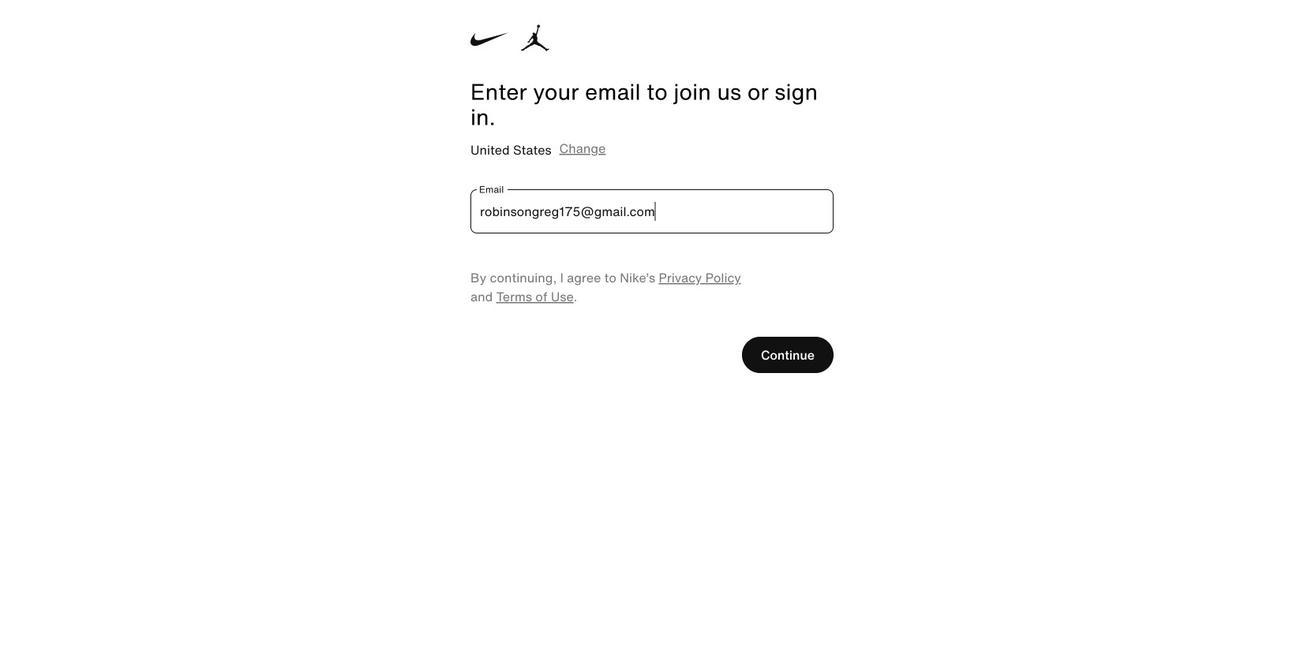 Task type: locate. For each thing, give the bounding box(es) containing it.
nike logo image
[[471, 26, 509, 53]]

None text field
[[471, 190, 834, 234]]



Task type: describe. For each thing, give the bounding box(es) containing it.
enter your email to join us or sign in. group element
[[471, 0, 834, 130]]

enter your email to join us or sign in. element
[[471, 79, 834, 130]]



